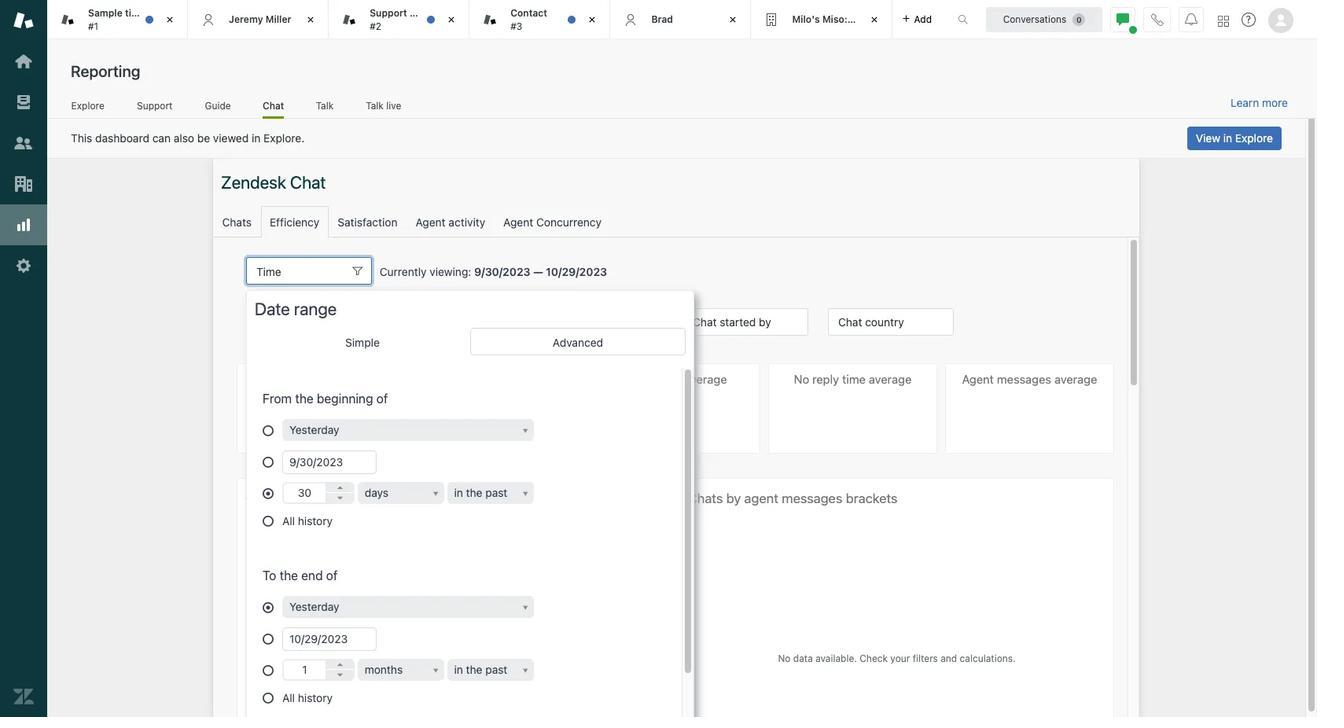 Task type: describe. For each thing, give the bounding box(es) containing it.
learn
[[1231, 96, 1260, 109]]

explore link
[[71, 100, 105, 116]]

view in explore button
[[1188, 127, 1283, 150]]

get started image
[[13, 51, 34, 72]]

jeremy miller
[[229, 13, 292, 25]]

contact #3
[[511, 7, 548, 32]]

in inside 'button'
[[1224, 131, 1233, 145]]

organizations image
[[13, 174, 34, 194]]

learn more
[[1231, 96, 1289, 109]]

get help image
[[1242, 13, 1257, 27]]

button displays agent's chat status as online. image
[[1117, 13, 1130, 26]]

admin image
[[13, 256, 34, 276]]

this dashboard can also be viewed in explore.
[[71, 131, 305, 145]]

this
[[71, 131, 92, 145]]

talk link
[[316, 100, 334, 116]]

zendesk support image
[[13, 10, 34, 31]]

talk live link
[[366, 100, 402, 116]]

live
[[386, 100, 402, 111]]

view in explore
[[1197, 131, 1274, 145]]

support link
[[136, 100, 173, 116]]

guide
[[205, 100, 231, 111]]

talk live
[[366, 100, 402, 111]]

reporting image
[[13, 215, 34, 235]]

can
[[152, 131, 171, 145]]

#1
[[88, 20, 98, 32]]

talk for talk
[[316, 100, 334, 111]]

tab containing support outreach
[[329, 0, 470, 39]]

conversations
[[1004, 13, 1067, 25]]

close image
[[303, 12, 319, 28]]

#3
[[511, 20, 523, 32]]

chat
[[263, 100, 284, 111]]

tabs tab list
[[47, 0, 942, 39]]

more
[[1263, 96, 1289, 109]]

also
[[174, 131, 194, 145]]

add
[[915, 13, 932, 25]]

talk for talk live
[[366, 100, 384, 111]]



Task type: vqa. For each thing, say whether or not it's contained in the screenshot.
the Customers image
yes



Task type: locate. For each thing, give the bounding box(es) containing it.
1 close image from the left
[[162, 12, 178, 28]]

viewed
[[213, 131, 249, 145]]

close image right brad in the top of the page
[[726, 12, 742, 28]]

conversations button
[[987, 7, 1103, 32]]

in
[[252, 131, 261, 145], [1224, 131, 1233, 145]]

notifications image
[[1186, 13, 1198, 26]]

1 tab from the left
[[329, 0, 470, 39]]

3 tab from the left
[[752, 0, 893, 39]]

tab
[[329, 0, 470, 39], [470, 0, 611, 39], [752, 0, 893, 39]]

1 horizontal spatial talk
[[366, 100, 384, 111]]

#1 tab
[[47, 0, 188, 39]]

explore down learn more link
[[1236, 131, 1274, 145]]

#2
[[370, 20, 382, 32]]

learn more link
[[1231, 96, 1289, 110]]

1 vertical spatial explore
[[1236, 131, 1274, 145]]

2 in from the left
[[1224, 131, 1233, 145]]

close image for #3
[[585, 12, 601, 28]]

2 talk from the left
[[366, 100, 384, 111]]

0 horizontal spatial support
[[137, 100, 173, 111]]

brad tab
[[611, 0, 752, 39]]

jeremy
[[229, 13, 263, 25]]

in right viewed in the left of the page
[[252, 131, 261, 145]]

support for support outreach #2
[[370, 7, 407, 19]]

tab containing contact
[[470, 0, 611, 39]]

support for support
[[137, 100, 173, 111]]

jeremy miller tab
[[188, 0, 329, 39]]

outreach
[[410, 7, 453, 19]]

talk left live
[[366, 100, 384, 111]]

0 horizontal spatial in
[[252, 131, 261, 145]]

close image left jeremy
[[162, 12, 178, 28]]

1 horizontal spatial explore
[[1236, 131, 1274, 145]]

zendesk products image
[[1219, 15, 1230, 26]]

1 vertical spatial support
[[137, 100, 173, 111]]

support
[[370, 7, 407, 19], [137, 100, 173, 111]]

0 horizontal spatial explore
[[71, 100, 104, 111]]

1 horizontal spatial in
[[1224, 131, 1233, 145]]

explore inside 'button'
[[1236, 131, 1274, 145]]

close image left #3
[[444, 12, 460, 28]]

explore up "this"
[[71, 100, 104, 111]]

explore.
[[264, 131, 305, 145]]

support up #2
[[370, 7, 407, 19]]

talk right chat
[[316, 100, 334, 111]]

view
[[1197, 131, 1221, 145]]

add button
[[893, 0, 942, 39]]

chat link
[[263, 100, 284, 119]]

1 talk from the left
[[316, 100, 334, 111]]

support outreach #2
[[370, 7, 453, 32]]

3 close image from the left
[[585, 12, 601, 28]]

4 close image from the left
[[726, 12, 742, 28]]

guide link
[[205, 100, 231, 116]]

close image right contact #3
[[585, 12, 601, 28]]

0 vertical spatial explore
[[71, 100, 104, 111]]

0 vertical spatial support
[[370, 7, 407, 19]]

0 horizontal spatial talk
[[316, 100, 334, 111]]

customers image
[[13, 133, 34, 153]]

2 tab from the left
[[470, 0, 611, 39]]

5 close image from the left
[[867, 12, 882, 28]]

close image
[[162, 12, 178, 28], [444, 12, 460, 28], [585, 12, 601, 28], [726, 12, 742, 28], [867, 12, 882, 28]]

dashboard
[[95, 131, 149, 145]]

1 horizontal spatial support
[[370, 7, 407, 19]]

contact
[[511, 7, 548, 19]]

main element
[[0, 0, 47, 718]]

brad
[[652, 13, 674, 25]]

close image left add popup button
[[867, 12, 882, 28]]

talk
[[316, 100, 334, 111], [366, 100, 384, 111]]

close image for #1
[[162, 12, 178, 28]]

views image
[[13, 92, 34, 113]]

1 in from the left
[[252, 131, 261, 145]]

in right view
[[1224, 131, 1233, 145]]

be
[[197, 131, 210, 145]]

close image inside #1 tab
[[162, 12, 178, 28]]

miller
[[266, 13, 292, 25]]

explore
[[71, 100, 104, 111], [1236, 131, 1274, 145]]

zendesk image
[[13, 687, 34, 707]]

support inside support outreach #2
[[370, 7, 407, 19]]

close image inside brad tab
[[726, 12, 742, 28]]

close image for #2
[[444, 12, 460, 28]]

reporting
[[71, 62, 140, 80]]

2 close image from the left
[[444, 12, 460, 28]]

support up can
[[137, 100, 173, 111]]



